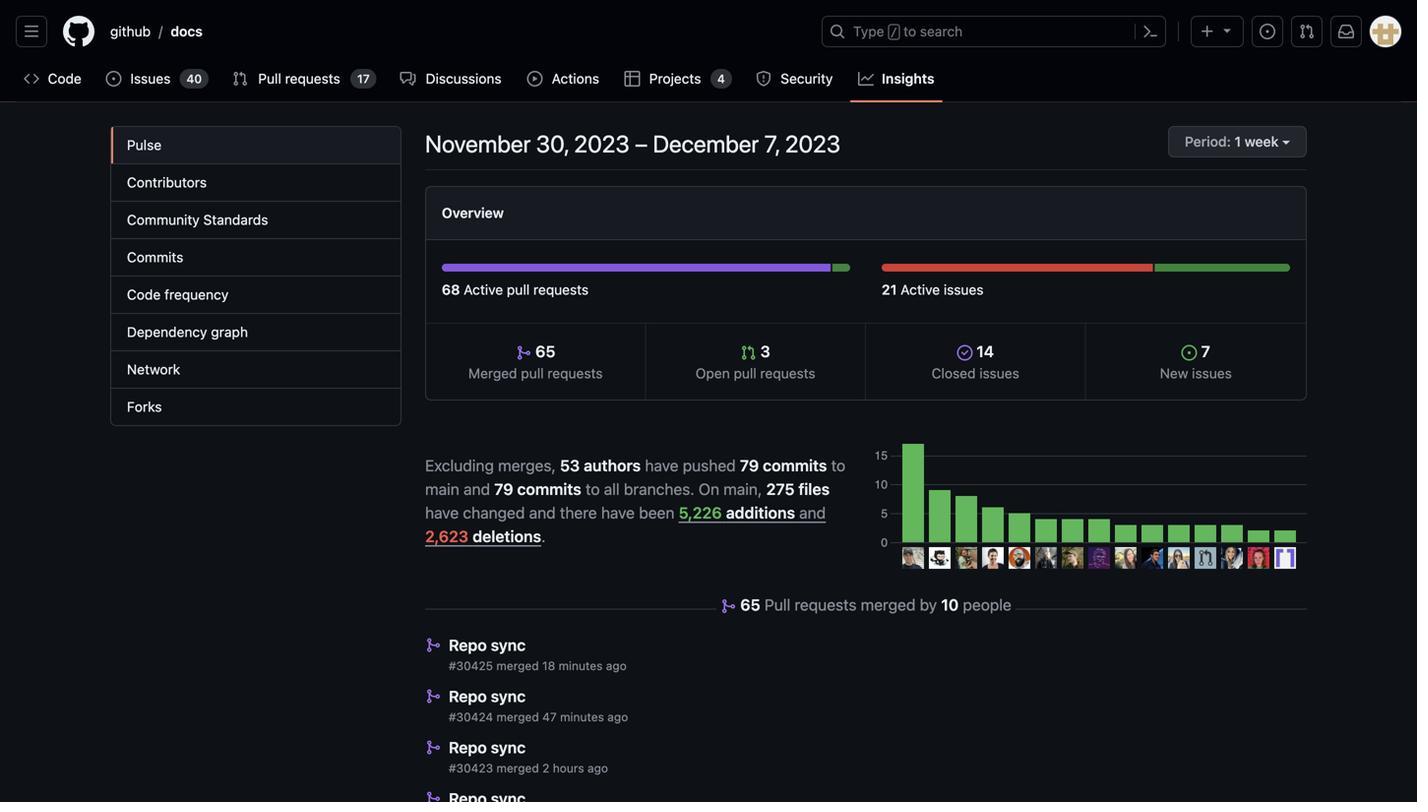 Task type: locate. For each thing, give the bounding box(es) containing it.
security
[[781, 70, 833, 87]]

0 horizontal spatial active
[[464, 282, 503, 298]]

main
[[425, 480, 459, 498]]

issue opened image for topmost git pull request icon
[[1260, 24, 1276, 39]]

/ inside type / to search
[[891, 26, 898, 39]]

issues down the 7
[[1192, 365, 1232, 381]]

65 pull requests merged by 10 people
[[741, 596, 1012, 614]]

1 vertical spatial 79
[[494, 480, 513, 498]]

list
[[102, 16, 810, 47]]

1 vertical spatial issue opened image
[[106, 71, 121, 87]]

sync up #30425
[[491, 636, 526, 655]]

minutes inside repo sync #30424 merged 47 minutes ago
[[560, 710, 604, 724]]

1 vertical spatial code
[[127, 286, 161, 303]]

minutes for repo sync #30424 merged 47 minutes ago
[[560, 710, 604, 724]]

7,
[[764, 130, 780, 157]]

2023
[[574, 130, 630, 157], [785, 130, 841, 157]]

have down the all
[[601, 503, 635, 522]]

pull right merged
[[521, 365, 544, 381]]

merged left by
[[861, 596, 916, 614]]

1 horizontal spatial 65
[[741, 596, 761, 614]]

0 horizontal spatial /
[[159, 23, 163, 39]]

sync up "#30424"
[[491, 687, 526, 706]]

issue opened image for git pull request image
[[106, 71, 121, 87]]

commits down 53
[[517, 480, 582, 498]]

0 horizontal spatial 79
[[494, 480, 513, 498]]

merged inside repo sync #30424 merged 47 minutes ago
[[497, 710, 539, 724]]

pull right git pull request image
[[258, 70, 281, 87]]

merged inside repo sync #30425 merged 18 minutes ago
[[496, 659, 539, 673]]

sync inside repo sync #30424 merged 47 minutes ago
[[491, 687, 526, 706]]

0 horizontal spatial commits
[[517, 480, 582, 498]]

sync up #30423
[[491, 738, 526, 757]]

40
[[187, 72, 202, 86]]

new
[[1160, 365, 1189, 381]]

insights element
[[110, 126, 402, 426]]

1 vertical spatial git merge image
[[425, 689, 441, 704]]

code right "code" icon
[[48, 70, 82, 87]]

–
[[635, 130, 648, 157]]

docs link
[[163, 16, 211, 47]]

merged left 47
[[497, 710, 539, 724]]

commits
[[763, 456, 827, 475], [517, 480, 582, 498]]

2 2023 from the left
[[785, 130, 841, 157]]

0 vertical spatial repo sync link
[[449, 636, 526, 655]]

github
[[110, 23, 151, 39]]

new issues
[[1160, 365, 1232, 381]]

0 vertical spatial issue opened image
[[1260, 24, 1276, 39]]

1 vertical spatial commits
[[517, 480, 582, 498]]

/ right type
[[891, 26, 898, 39]]

65 up merged pull requests
[[532, 342, 556, 361]]

minutes
[[559, 659, 603, 673], [560, 710, 604, 724]]

79
[[740, 456, 759, 475], [494, 480, 513, 498]]

1 horizontal spatial pull
[[765, 596, 791, 614]]

issue opened image right triangle down icon
[[1260, 24, 1276, 39]]

10
[[941, 596, 959, 614]]

repo sync link up #30425
[[449, 636, 526, 655]]

code for code frequency
[[127, 286, 161, 303]]

dependency graph link
[[111, 314, 401, 351]]

git pull request image
[[1299, 24, 1315, 39], [741, 345, 757, 361]]

period:
[[1185, 133, 1231, 150]]

65 down additions
[[741, 596, 761, 614]]

1 vertical spatial repo
[[449, 687, 487, 706]]

0 vertical spatial repo
[[449, 636, 487, 655]]

3 repo sync link from the top
[[449, 738, 526, 757]]

0 horizontal spatial pull
[[258, 70, 281, 87]]

type
[[853, 23, 884, 39]]

all
[[604, 480, 620, 498]]

ago right 18
[[606, 659, 627, 673]]

0 horizontal spatial 65
[[532, 342, 556, 361]]

repo inside repo sync #30424 merged 47 minutes ago
[[449, 687, 487, 706]]

1 vertical spatial ago
[[608, 710, 628, 724]]

1 horizontal spatial active
[[901, 282, 940, 298]]

ago right 47
[[608, 710, 628, 724]]

2023 right 7,
[[785, 130, 841, 157]]

2 sync from the top
[[491, 687, 526, 706]]

git pull request image left notifications icon
[[1299, 24, 1315, 39]]

excluding merges, 53 authors have pushed 79 commits
[[425, 456, 827, 475]]

2 vertical spatial ago
[[588, 761, 608, 775]]

3
[[757, 342, 771, 361]]

active
[[464, 282, 503, 298], [901, 282, 940, 298]]

47
[[543, 710, 557, 724]]

repo sync link up #30423
[[449, 738, 526, 757]]

active right 68
[[464, 282, 503, 298]]

active for 21
[[901, 282, 940, 298]]

contributors link
[[111, 164, 401, 202]]

0 vertical spatial pull
[[258, 70, 281, 87]]

issues
[[944, 282, 984, 298], [980, 365, 1020, 381], [1192, 365, 1232, 381]]

main,
[[724, 480, 762, 498]]

code down commits
[[127, 286, 161, 303]]

0 vertical spatial sync
[[491, 636, 526, 655]]

0 vertical spatial minutes
[[559, 659, 603, 673]]

65 for 65 pull requests merged by 10 people
[[741, 596, 761, 614]]

requests
[[285, 70, 340, 87], [533, 282, 589, 298], [548, 365, 603, 381], [760, 365, 816, 381], [795, 596, 857, 614]]

and down files
[[799, 503, 826, 522]]

pull
[[507, 282, 530, 298], [521, 365, 544, 381], [734, 365, 757, 381]]

0 vertical spatial to
[[904, 23, 916, 39]]

requests for open pull requests
[[760, 365, 816, 381]]

2 repo sync link from the top
[[449, 687, 526, 706]]

active right the 21
[[901, 282, 940, 298]]

code inside code link
[[48, 70, 82, 87]]

repo inside repo sync #30425 merged 18 minutes ago
[[449, 636, 487, 655]]

graph image
[[858, 71, 874, 87]]

and up changed at the bottom left
[[464, 480, 490, 498]]

ago right "hours"
[[588, 761, 608, 775]]

14
[[973, 342, 994, 361]]

issues down 14
[[980, 365, 1020, 381]]

sync
[[491, 636, 526, 655], [491, 687, 526, 706], [491, 738, 526, 757]]

1 repo sync link from the top
[[449, 636, 526, 655]]

repo sync link for repo sync #30423 merged 2 hours ago
[[449, 738, 526, 757]]

minutes right 47
[[560, 710, 604, 724]]

1 active from the left
[[464, 282, 503, 298]]

commits up 275
[[763, 456, 827, 475]]

ago
[[606, 659, 627, 673], [608, 710, 628, 724], [588, 761, 608, 775]]

2 vertical spatial repo sync link
[[449, 738, 526, 757]]

1 horizontal spatial commits
[[763, 456, 827, 475]]

0 vertical spatial 65
[[532, 342, 556, 361]]

to inside to main and
[[831, 456, 846, 475]]

minutes for repo sync #30425 merged 18 minutes ago
[[559, 659, 603, 673]]

2 horizontal spatial to
[[904, 23, 916, 39]]

sync inside repo sync #30425 merged 18 minutes ago
[[491, 636, 526, 655]]

pull down additions
[[765, 596, 791, 614]]

ago inside the repo sync #30423 merged 2 hours ago
[[588, 761, 608, 775]]

1 horizontal spatial 79
[[740, 456, 759, 475]]

7
[[1198, 342, 1211, 361]]

comment discussion image
[[400, 71, 416, 87]]

0 horizontal spatial issue opened image
[[106, 71, 121, 87]]

pull for 65
[[521, 365, 544, 381]]

0 vertical spatial code
[[48, 70, 82, 87]]

ago inside repo sync #30425 merged 18 minutes ago
[[606, 659, 627, 673]]

1 horizontal spatial issue opened image
[[1260, 24, 1276, 39]]

git pull request image
[[232, 71, 248, 87]]

68 active pull requests
[[442, 282, 589, 298]]

1 horizontal spatial have
[[601, 503, 635, 522]]

0 horizontal spatial and
[[464, 480, 490, 498]]

repo sync link
[[449, 636, 526, 655], [449, 687, 526, 706], [449, 738, 526, 757]]

git merge image
[[425, 637, 441, 653], [425, 689, 441, 704]]

repo
[[449, 636, 487, 655], [449, 687, 487, 706], [449, 738, 487, 757]]

ago for repo sync #30424 merged 47 minutes ago
[[608, 710, 628, 724]]

1 vertical spatial repo sync link
[[449, 687, 526, 706]]

people
[[963, 596, 1012, 614]]

notifications image
[[1339, 24, 1354, 39]]

repo up #30425
[[449, 636, 487, 655]]

2 vertical spatial repo
[[449, 738, 487, 757]]

dependency graph
[[127, 324, 248, 340]]

65 for 65
[[532, 342, 556, 361]]

and up '.' on the left bottom of page
[[529, 503, 556, 522]]

/ left "docs"
[[159, 23, 163, 39]]

2 git merge image from the top
[[425, 689, 441, 704]]

79 up main,
[[740, 456, 759, 475]]

2 repo from the top
[[449, 687, 487, 706]]

1 horizontal spatial code
[[127, 286, 161, 303]]

to inside 79 commits to all branches.   on main, 275 files have changed and there have been 5,226 additions and 2,623 deletions .
[[586, 480, 600, 498]]

discussions
[[426, 70, 502, 87]]

ago for repo sync #30425 merged 18 minutes ago
[[606, 659, 627, 673]]

0 horizontal spatial 2023
[[574, 130, 630, 157]]

2023 left –
[[574, 130, 630, 157]]

sync for repo sync #30424 merged 47 minutes ago
[[491, 687, 526, 706]]

1 horizontal spatial 2023
[[785, 130, 841, 157]]

december
[[653, 130, 759, 157]]

repo inside the repo sync #30423 merged 2 hours ago
[[449, 738, 487, 757]]

issues up issue closed 'image'
[[944, 282, 984, 298]]

1 vertical spatial minutes
[[560, 710, 604, 724]]

issues for 14
[[980, 365, 1020, 381]]

merged
[[861, 596, 916, 614], [496, 659, 539, 673], [497, 710, 539, 724], [497, 761, 539, 775]]

pull down the 3
[[734, 365, 757, 381]]

deletions
[[473, 527, 541, 546]]

repo sync link for repo sync #30425 merged 18 minutes ago
[[449, 636, 526, 655]]

0 vertical spatial 79
[[740, 456, 759, 475]]

ago inside repo sync #30424 merged 47 minutes ago
[[608, 710, 628, 724]]

0 vertical spatial ago
[[606, 659, 627, 673]]

1 sync from the top
[[491, 636, 526, 655]]

2 active from the left
[[901, 282, 940, 298]]

projects
[[649, 70, 701, 87]]

closed issues
[[932, 365, 1020, 381]]

commits
[[127, 249, 183, 265]]

repo sync #30425 merged 18 minutes ago
[[449, 636, 627, 673]]

git pull request image up "open pull requests"
[[741, 345, 757, 361]]

1 vertical spatial 65
[[741, 596, 761, 614]]

network link
[[111, 351, 401, 389]]

17
[[357, 72, 370, 86]]

minutes right 18
[[559, 659, 603, 673]]

1 horizontal spatial git pull request image
[[1299, 24, 1315, 39]]

1
[[1235, 133, 1241, 150]]

merged inside the repo sync #30423 merged 2 hours ago
[[497, 761, 539, 775]]

pulse link
[[111, 127, 401, 164]]

play image
[[527, 71, 543, 87]]

merged left the 2
[[497, 761, 539, 775]]

18
[[542, 659, 555, 673]]

1 repo from the top
[[449, 636, 487, 655]]

1 horizontal spatial /
[[891, 26, 898, 39]]

0 horizontal spatial have
[[425, 503, 459, 522]]

1 vertical spatial pull
[[765, 596, 791, 614]]

repo sync link up "#30424"
[[449, 687, 526, 706]]

been
[[639, 503, 675, 522]]

0 vertical spatial git merge image
[[425, 637, 441, 653]]

repo up "#30424"
[[449, 687, 487, 706]]

have up branches.
[[645, 456, 679, 475]]

79 commits to all branches.   on main, 275 files have changed and there have been 5,226 additions and 2,623 deletions .
[[425, 480, 830, 546]]

0 horizontal spatial code
[[48, 70, 82, 87]]

command palette image
[[1143, 24, 1159, 39]]

homepage image
[[63, 16, 94, 47]]

repo up #30423
[[449, 738, 487, 757]]

have
[[645, 456, 679, 475], [425, 503, 459, 522], [601, 503, 635, 522]]

commits inside 79 commits to all branches.   on main, 275 files have changed and there have been 5,226 additions and 2,623 deletions .
[[517, 480, 582, 498]]

1 2023 from the left
[[574, 130, 630, 157]]

0 horizontal spatial to
[[586, 480, 600, 498]]

2 horizontal spatial have
[[645, 456, 679, 475]]

1 vertical spatial to
[[831, 456, 846, 475]]

have down main
[[425, 503, 459, 522]]

issue opened image
[[1260, 24, 1276, 39], [106, 71, 121, 87]]

1 git merge image from the top
[[425, 637, 441, 653]]

and
[[464, 480, 490, 498], [529, 503, 556, 522], [799, 503, 826, 522]]

minutes inside repo sync #30425 merged 18 minutes ago
[[559, 659, 603, 673]]

actions link
[[519, 64, 609, 94]]

3 sync from the top
[[491, 738, 526, 757]]

1 horizontal spatial to
[[831, 456, 846, 475]]

merged left 18
[[496, 659, 539, 673]]

to
[[904, 23, 916, 39], [831, 456, 846, 475], [586, 480, 600, 498]]

code inside code frequency link
[[127, 286, 161, 303]]

/
[[159, 23, 163, 39], [891, 26, 898, 39]]

november
[[425, 130, 531, 157]]

ago for repo sync #30423 merged 2 hours ago
[[588, 761, 608, 775]]

2 vertical spatial sync
[[491, 738, 526, 757]]

community standards
[[127, 212, 268, 228]]

sync inside the repo sync #30423 merged 2 hours ago
[[491, 738, 526, 757]]

by
[[920, 596, 937, 614]]

to for type / to search
[[904, 23, 916, 39]]

1 vertical spatial sync
[[491, 687, 526, 706]]

repo sync link for repo sync #30424 merged 47 minutes ago
[[449, 687, 526, 706]]

2 vertical spatial to
[[586, 480, 600, 498]]

issue opened image left issues
[[106, 71, 121, 87]]

3 repo from the top
[[449, 738, 487, 757]]

65
[[532, 342, 556, 361], [741, 596, 761, 614]]

1 vertical spatial git pull request image
[[741, 345, 757, 361]]

/ inside github / docs
[[159, 23, 163, 39]]

79 up changed at the bottom left
[[494, 480, 513, 498]]

git merge image
[[516, 345, 532, 361], [721, 598, 736, 614], [425, 740, 441, 755], [425, 791, 441, 802]]



Task type: vqa. For each thing, say whether or not it's contained in the screenshot.
help in the -h --help                           output usage information -d --directory=PATH                 Path to cloned template repository [default ./build]. -p --port=PORT                      Port that server listens on [default 9000]. -T --trigger-reload                 Listen for reload trigger and refresh page. --host=HOST                         Host that server listens on [default localhost]. --auth                              Log in to work on trial or password protected sites.
no



Task type: describe. For each thing, give the bounding box(es) containing it.
pull requests
[[258, 70, 340, 87]]

to for 79 commits to all branches.   on main, 275 files have changed and there have been 5,226 additions and 2,623 deletions .
[[586, 480, 600, 498]]

commits link
[[111, 239, 401, 277]]

/ for type
[[891, 26, 898, 39]]

0 horizontal spatial git pull request image
[[741, 345, 757, 361]]

type / to search
[[853, 23, 963, 39]]

insights
[[882, 70, 935, 87]]

0 vertical spatial git pull request image
[[1299, 24, 1315, 39]]

4
[[717, 72, 725, 86]]

forks
[[127, 399, 162, 415]]

security link
[[748, 64, 843, 94]]

on
[[699, 480, 720, 498]]

merged
[[469, 365, 517, 381]]

2
[[542, 761, 550, 775]]

pulse
[[127, 137, 162, 153]]

5,226
[[679, 503, 722, 522]]

docs
[[171, 23, 203, 39]]

merged for 47
[[497, 710, 539, 724]]

code for code
[[48, 70, 82, 87]]

network
[[127, 361, 180, 377]]

and inside to main and
[[464, 480, 490, 498]]

sync for repo sync #30423 merged 2 hours ago
[[491, 738, 526, 757]]

november 30, 2023 – december 7, 2023
[[425, 130, 841, 157]]

code link
[[16, 64, 90, 94]]

/ for github
[[159, 23, 163, 39]]

21
[[882, 282, 897, 298]]

triangle down image
[[1220, 22, 1235, 38]]

community
[[127, 212, 200, 228]]

files
[[799, 480, 830, 498]]

requests for 65 pull requests merged by 10 people
[[795, 596, 857, 614]]

30,
[[536, 130, 569, 157]]

open
[[696, 365, 730, 381]]

search
[[920, 23, 963, 39]]

issues
[[130, 70, 171, 87]]

excluding
[[425, 456, 494, 475]]

merged for 18
[[496, 659, 539, 673]]

sync for repo sync #30425 merged 18 minutes ago
[[491, 636, 526, 655]]

table image
[[624, 71, 640, 87]]

repo sync #30423 merged 2 hours ago
[[449, 738, 608, 775]]

.
[[541, 527, 546, 546]]

merges,
[[498, 456, 556, 475]]

code frequency link
[[111, 277, 401, 314]]

2 horizontal spatial and
[[799, 503, 826, 522]]

merged for by
[[861, 596, 916, 614]]

pull for 3
[[734, 365, 757, 381]]

there
[[560, 503, 597, 522]]

git merge image for repo sync #30425 merged 18 minutes ago
[[425, 637, 441, 653]]

#30423
[[449, 761, 493, 775]]

active for 68
[[464, 282, 503, 298]]

actions
[[552, 70, 599, 87]]

to main and
[[425, 456, 846, 498]]

branches.
[[624, 480, 695, 498]]

1 horizontal spatial and
[[529, 503, 556, 522]]

forks link
[[111, 389, 401, 425]]

authors
[[584, 456, 641, 475]]

code frequency
[[127, 286, 229, 303]]

repo sync #30424 merged 47 minutes ago
[[449, 687, 628, 724]]

plus image
[[1200, 24, 1216, 39]]

merged for 2
[[497, 761, 539, 775]]

275
[[766, 480, 795, 498]]

repo for repo sync #30423 merged 2 hours ago
[[449, 738, 487, 757]]

#30424
[[449, 710, 493, 724]]

68
[[442, 282, 460, 298]]

#30425
[[449, 659, 493, 673]]

issue opened image
[[1182, 345, 1198, 361]]

changed
[[463, 503, 525, 522]]

53
[[560, 456, 580, 475]]

repo for repo sync #30425 merged 18 minutes ago
[[449, 636, 487, 655]]

2,623
[[425, 527, 469, 546]]

79 inside 79 commits to all branches.   on main, 275 files have changed and there have been 5,226 additions and 2,623 deletions .
[[494, 480, 513, 498]]

21 active issues
[[882, 282, 984, 298]]

dependency
[[127, 324, 207, 340]]

frequency
[[164, 286, 229, 303]]

github link
[[102, 16, 159, 47]]

issues for 7
[[1192, 365, 1232, 381]]

week
[[1245, 133, 1279, 150]]

pull right 68
[[507, 282, 530, 298]]

standards
[[203, 212, 268, 228]]

requests for merged pull requests
[[548, 365, 603, 381]]

open pull requests
[[696, 365, 816, 381]]

git merge image for repo sync #30424 merged 47 minutes ago
[[425, 689, 441, 704]]

contributors
[[127, 174, 207, 190]]

list containing github / docs
[[102, 16, 810, 47]]

issue closed image
[[957, 345, 973, 361]]

additions
[[726, 503, 795, 522]]

shield image
[[756, 71, 771, 87]]

insights link
[[850, 64, 943, 94]]

discussions link
[[392, 64, 511, 94]]

code image
[[24, 71, 39, 87]]

0 vertical spatial commits
[[763, 456, 827, 475]]

pushed
[[683, 456, 736, 475]]

repo for repo sync #30424 merged 47 minutes ago
[[449, 687, 487, 706]]

hours
[[553, 761, 584, 775]]

graph
[[211, 324, 248, 340]]

merged pull requests
[[469, 365, 603, 381]]

closed
[[932, 365, 976, 381]]

period: 1 week
[[1185, 133, 1279, 150]]

github / docs
[[110, 23, 203, 39]]

community standards link
[[111, 202, 401, 239]]



